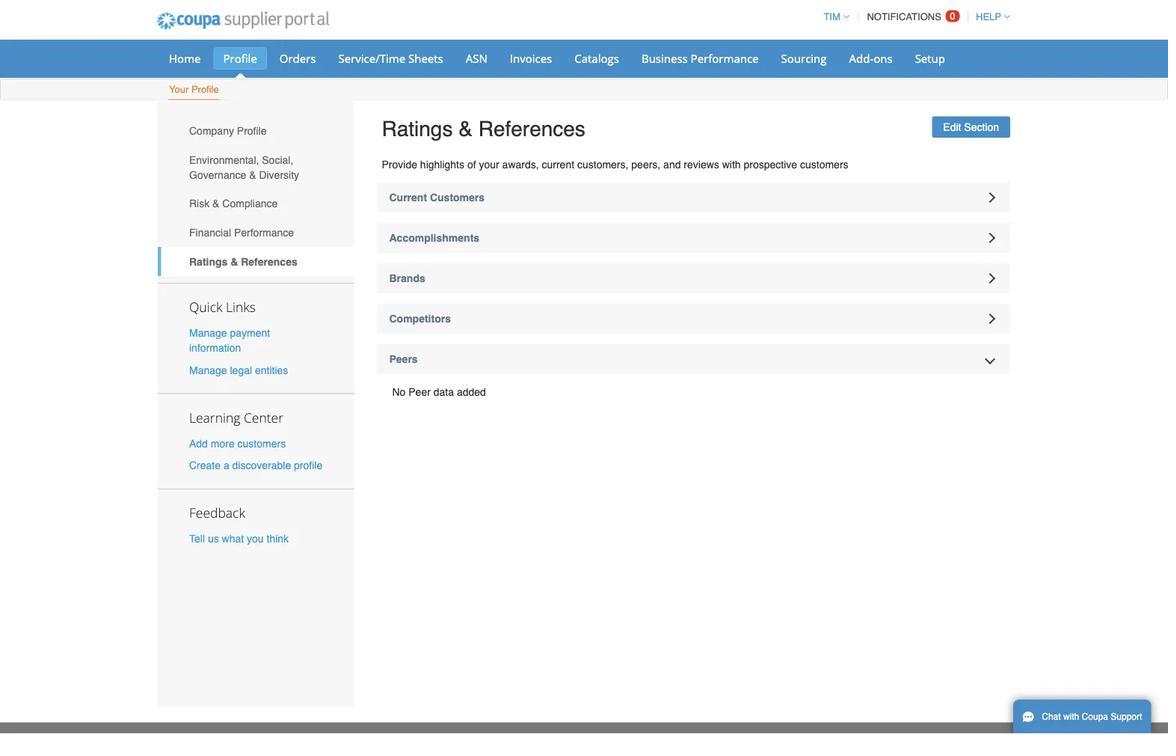 Task type: describe. For each thing, give the bounding box(es) containing it.
learning
[[189, 409, 241, 426]]

financial performance
[[189, 227, 294, 239]]

& inside risk & compliance link
[[213, 198, 220, 210]]

think
[[267, 533, 289, 545]]

setup
[[916, 51, 946, 66]]

manage payment information link
[[189, 327, 270, 354]]

asn link
[[456, 47, 497, 70]]

chat
[[1043, 712, 1062, 722]]

a
[[224, 459, 230, 471]]

peers button
[[377, 344, 1011, 374]]

0 vertical spatial ratings
[[382, 117, 453, 141]]

environmental, social, governance & diversity
[[189, 154, 299, 181]]

notifications 0
[[868, 10, 956, 22]]

manage legal entities link
[[189, 364, 288, 376]]

payment
[[230, 327, 270, 339]]

create a discoverable profile link
[[189, 459, 323, 471]]

business performance
[[642, 51, 759, 66]]

current
[[390, 192, 427, 204]]

discoverable
[[232, 459, 291, 471]]

0 vertical spatial profile
[[223, 51, 257, 66]]

with inside button
[[1064, 712, 1080, 722]]

add-ons
[[850, 51, 893, 66]]

your profile
[[169, 84, 219, 95]]

information
[[189, 342, 241, 354]]

profile link
[[214, 47, 267, 70]]

sheets
[[409, 51, 444, 66]]

prospective
[[744, 159, 798, 171]]

compliance
[[223, 198, 278, 210]]

invoices
[[510, 51, 552, 66]]

of
[[468, 159, 476, 171]]

catalogs link
[[565, 47, 629, 70]]

sourcing link
[[772, 47, 837, 70]]

legal
[[230, 364, 252, 376]]

us
[[208, 533, 219, 545]]

add more customers link
[[189, 437, 286, 449]]

environmental, social, governance & diversity link
[[158, 145, 354, 189]]

your
[[169, 84, 189, 95]]

setup link
[[906, 47, 956, 70]]

tim
[[824, 11, 841, 22]]

diversity
[[259, 169, 299, 181]]

your
[[479, 159, 500, 171]]

tim link
[[818, 11, 850, 22]]

add more customers
[[189, 437, 286, 449]]

brands heading
[[377, 263, 1011, 293]]

peers,
[[632, 159, 661, 171]]

1 vertical spatial ratings & references
[[189, 256, 298, 268]]

chat with coupa support
[[1043, 712, 1143, 722]]

edit
[[944, 121, 962, 133]]

quick links
[[189, 298, 256, 316]]

and
[[664, 159, 681, 171]]

help
[[977, 11, 1002, 22]]

0
[[951, 10, 956, 22]]

& up of
[[459, 117, 473, 141]]

profile for company profile
[[237, 125, 267, 137]]

ratings & references link
[[158, 247, 354, 276]]

coupa
[[1083, 712, 1109, 722]]

brands
[[390, 272, 426, 284]]

data
[[434, 386, 454, 398]]

your profile link
[[168, 80, 220, 100]]

tell us what you think button
[[189, 531, 289, 546]]

company profile
[[189, 125, 267, 137]]

peers heading
[[377, 344, 1011, 374]]

performance for business performance
[[691, 51, 759, 66]]

links
[[226, 298, 256, 316]]

risk
[[189, 198, 210, 210]]

provide highlights of your awards, current customers, peers, and reviews with prospective customers
[[382, 159, 849, 171]]

competitors heading
[[377, 304, 1011, 334]]

help link
[[970, 11, 1011, 22]]

edit section
[[944, 121, 1000, 133]]

create
[[189, 459, 221, 471]]

profile
[[294, 459, 323, 471]]

notifications
[[868, 11, 942, 22]]

1 horizontal spatial references
[[479, 117, 586, 141]]

coupa supplier portal image
[[147, 2, 340, 40]]

0 vertical spatial customers
[[801, 159, 849, 171]]



Task type: locate. For each thing, give the bounding box(es) containing it.
business
[[642, 51, 688, 66]]

profile
[[223, 51, 257, 66], [191, 84, 219, 95], [237, 125, 267, 137]]

add-
[[850, 51, 874, 66]]

add-ons link
[[840, 47, 903, 70]]

0 vertical spatial references
[[479, 117, 586, 141]]

manage legal entities
[[189, 364, 288, 376]]

0 vertical spatial ratings & references
[[382, 117, 586, 141]]

performance right business
[[691, 51, 759, 66]]

current customers
[[390, 192, 485, 204]]

navigation
[[818, 2, 1011, 31]]

more
[[211, 437, 235, 449]]

orders
[[280, 51, 316, 66]]

you
[[247, 533, 264, 545]]

0 horizontal spatial customers
[[238, 437, 286, 449]]

asn
[[466, 51, 488, 66]]

service/time sheets link
[[329, 47, 453, 70]]

ratings down financial
[[189, 256, 228, 268]]

manage inside manage payment information
[[189, 327, 227, 339]]

accomplishments button
[[377, 223, 1011, 253]]

0 horizontal spatial references
[[241, 256, 298, 268]]

no
[[393, 386, 406, 398]]

environmental,
[[189, 154, 259, 166]]

manage for manage legal entities
[[189, 364, 227, 376]]

ratings up provide
[[382, 117, 453, 141]]

center
[[244, 409, 284, 426]]

1 horizontal spatial ratings & references
[[382, 117, 586, 141]]

feedback
[[189, 504, 245, 521]]

peers
[[390, 353, 418, 365]]

financial
[[189, 227, 231, 239]]

financial performance link
[[158, 218, 354, 247]]

0 horizontal spatial performance
[[234, 227, 294, 239]]

1 vertical spatial customers
[[238, 437, 286, 449]]

& inside environmental, social, governance & diversity
[[249, 169, 256, 181]]

profile up environmental, social, governance & diversity link
[[237, 125, 267, 137]]

performance inside business performance link
[[691, 51, 759, 66]]

profile down coupa supplier portal image
[[223, 51, 257, 66]]

section
[[965, 121, 1000, 133]]

home
[[169, 51, 201, 66]]

manage down the information
[[189, 364, 227, 376]]

invoices link
[[500, 47, 562, 70]]

brands button
[[377, 263, 1011, 293]]

no peer data added
[[393, 386, 486, 398]]

navigation containing notifications 0
[[818, 2, 1011, 31]]

with right the chat
[[1064, 712, 1080, 722]]

governance
[[189, 169, 246, 181]]

0 horizontal spatial ratings & references
[[189, 256, 298, 268]]

accomplishments heading
[[377, 223, 1011, 253]]

current customers button
[[377, 183, 1011, 213]]

performance inside financial performance link
[[234, 227, 294, 239]]

risk & compliance
[[189, 198, 278, 210]]

service/time sheets
[[339, 51, 444, 66]]

ons
[[874, 51, 893, 66]]

manage
[[189, 327, 227, 339], [189, 364, 227, 376]]

0 horizontal spatial with
[[723, 159, 741, 171]]

awards,
[[503, 159, 539, 171]]

social,
[[262, 154, 294, 166]]

with
[[723, 159, 741, 171], [1064, 712, 1080, 722]]

1 vertical spatial ratings
[[189, 256, 228, 268]]

what
[[222, 533, 244, 545]]

with right reviews
[[723, 159, 741, 171]]

risk & compliance link
[[158, 189, 354, 218]]

ratings & references up your
[[382, 117, 586, 141]]

2 manage from the top
[[189, 364, 227, 376]]

customers right prospective
[[801, 159, 849, 171]]

current
[[542, 159, 575, 171]]

tell
[[189, 533, 205, 545]]

current customers heading
[[377, 183, 1011, 213]]

& left diversity
[[249, 169, 256, 181]]

added
[[457, 386, 486, 398]]

1 manage from the top
[[189, 327, 227, 339]]

chat with coupa support button
[[1014, 700, 1152, 734]]

provide
[[382, 159, 418, 171]]

1 vertical spatial profile
[[191, 84, 219, 95]]

references up awards,
[[479, 117, 586, 141]]

customers
[[801, 159, 849, 171], [238, 437, 286, 449]]

highlights
[[420, 159, 465, 171]]

competitors
[[390, 313, 451, 325]]

company
[[189, 125, 234, 137]]

0 vertical spatial manage
[[189, 327, 227, 339]]

1 vertical spatial references
[[241, 256, 298, 268]]

business performance link
[[632, 47, 769, 70]]

profile right 'your'
[[191, 84, 219, 95]]

competitors button
[[377, 304, 1011, 334]]

performance down risk & compliance link at left
[[234, 227, 294, 239]]

& down "financial performance"
[[231, 256, 238, 268]]

0 vertical spatial performance
[[691, 51, 759, 66]]

customers
[[430, 192, 485, 204]]

references down financial performance link
[[241, 256, 298, 268]]

create a discoverable profile
[[189, 459, 323, 471]]

quick
[[189, 298, 223, 316]]

& right risk
[[213, 198, 220, 210]]

0 horizontal spatial ratings
[[189, 256, 228, 268]]

references inside ratings & references link
[[241, 256, 298, 268]]

1 vertical spatial with
[[1064, 712, 1080, 722]]

ratings & references
[[382, 117, 586, 141], [189, 256, 298, 268]]

1 vertical spatial performance
[[234, 227, 294, 239]]

manage for manage payment information
[[189, 327, 227, 339]]

customers,
[[578, 159, 629, 171]]

ratings & references down "financial performance"
[[189, 256, 298, 268]]

1 horizontal spatial performance
[[691, 51, 759, 66]]

1 horizontal spatial ratings
[[382, 117, 453, 141]]

company profile link
[[158, 116, 354, 145]]

add
[[189, 437, 208, 449]]

home link
[[159, 47, 211, 70]]

profile for your profile
[[191, 84, 219, 95]]

accomplishments
[[390, 232, 480, 244]]

1 horizontal spatial with
[[1064, 712, 1080, 722]]

performance for financial performance
[[234, 227, 294, 239]]

customers up discoverable
[[238, 437, 286, 449]]

ratings
[[382, 117, 453, 141], [189, 256, 228, 268]]

2 vertical spatial profile
[[237, 125, 267, 137]]

orders link
[[270, 47, 326, 70]]

peer
[[409, 386, 431, 398]]

manage payment information
[[189, 327, 270, 354]]

1 horizontal spatial customers
[[801, 159, 849, 171]]

learning center
[[189, 409, 284, 426]]

0 vertical spatial with
[[723, 159, 741, 171]]

&
[[459, 117, 473, 141], [249, 169, 256, 181], [213, 198, 220, 210], [231, 256, 238, 268]]

1 vertical spatial manage
[[189, 364, 227, 376]]

manage up the information
[[189, 327, 227, 339]]

& inside ratings & references link
[[231, 256, 238, 268]]

performance
[[691, 51, 759, 66], [234, 227, 294, 239]]

catalogs
[[575, 51, 620, 66]]



Task type: vqa. For each thing, say whether or not it's contained in the screenshot.
Fax number
no



